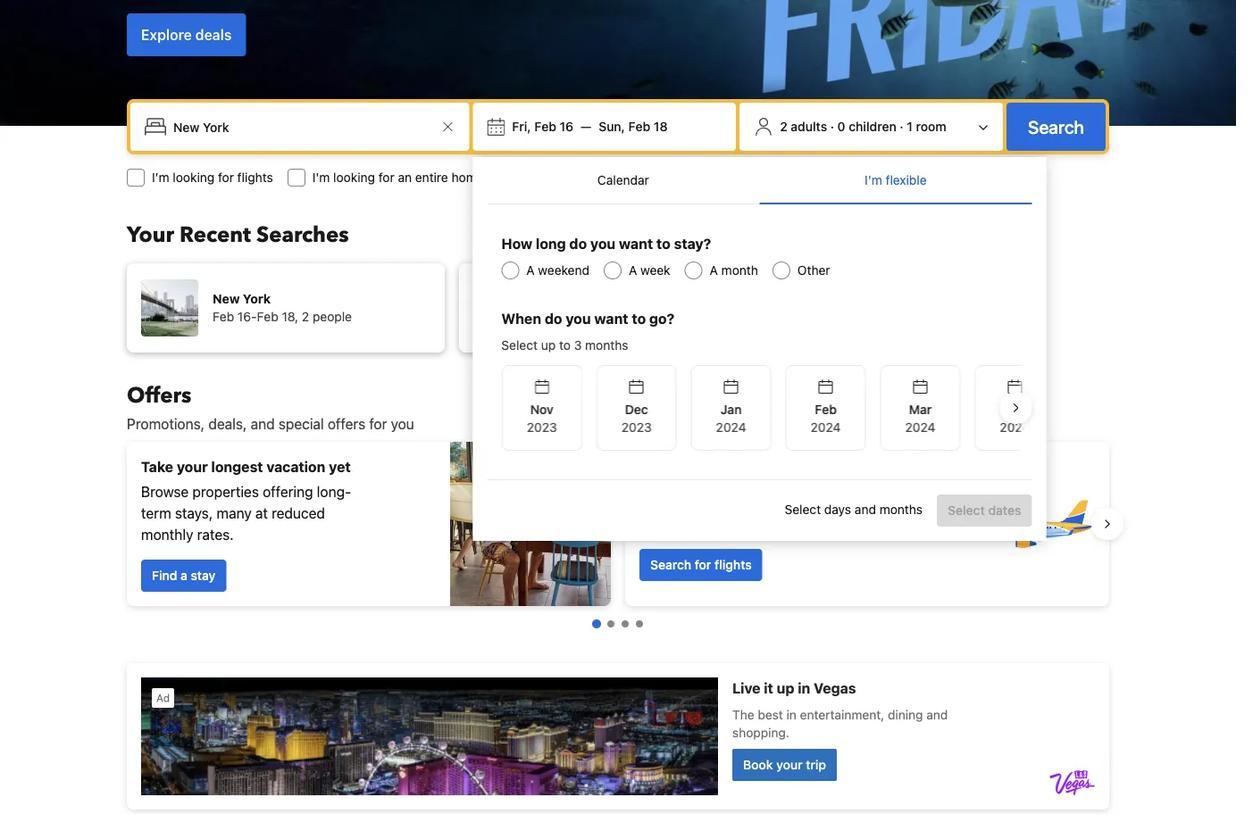 Task type: locate. For each thing, give the bounding box(es) containing it.
vacation inside fly away to your dream vacation get inspired – compare and book flights with flexibility
[[803, 470, 862, 487]]

1 vertical spatial do
[[545, 310, 563, 327]]

tab list
[[487, 157, 1032, 206]]

your up –
[[720, 470, 751, 487]]

select days and months
[[785, 502, 923, 517]]

select inside select dates button
[[948, 503, 985, 518]]

1 a from the left
[[527, 263, 535, 278]]

feb 2024
[[810, 403, 841, 435]]

adults
[[791, 119, 827, 134]]

jan 5-jan 6, 2 people link
[[459, 264, 777, 353]]

1 2023 from the left
[[527, 420, 557, 435]]

2024 down mar
[[905, 420, 935, 435]]

for up recent
[[218, 170, 234, 185]]

select dates button
[[937, 495, 1032, 527]]

looking left an
[[333, 170, 375, 185]]

looking right 'i'm'
[[173, 170, 215, 185]]

2 horizontal spatial a
[[710, 263, 718, 278]]

0 horizontal spatial do
[[545, 310, 563, 327]]

jan 2024
[[716, 403, 746, 435]]

flights down –
[[715, 558, 752, 573]]

new
[[213, 292, 240, 306]]

1 horizontal spatial search
[[1028, 116, 1085, 137]]

0 horizontal spatial jan
[[545, 310, 566, 324]]

and left 'book'
[[794, 495, 819, 512]]

progress bar
[[592, 620, 643, 629]]

term
[[141, 505, 171, 522]]

1 horizontal spatial ·
[[900, 119, 904, 134]]

0 horizontal spatial select
[[502, 338, 538, 353]]

vacation up offering at the left bottom of page
[[267, 459, 326, 476]]

0 horizontal spatial months
[[585, 338, 629, 353]]

progress bar inside offers 'main content'
[[592, 620, 643, 629]]

0 vertical spatial flights
[[237, 170, 273, 185]]

2 vertical spatial flights
[[715, 558, 752, 573]]

2 right 18,
[[302, 310, 309, 324]]

to right the away
[[703, 470, 717, 487]]

1 horizontal spatial looking
[[333, 170, 375, 185]]

2 horizontal spatial jan
[[720, 403, 742, 417]]

up
[[541, 338, 556, 353]]

jan
[[545, 310, 566, 324], [582, 310, 603, 324], [720, 403, 742, 417]]

0
[[838, 119, 846, 134]]

search inside region
[[650, 558, 692, 573]]

0 horizontal spatial 2
[[302, 310, 309, 324]]

0 horizontal spatial looking
[[173, 170, 215, 185]]

and right days on the right of the page
[[855, 502, 876, 517]]

1 horizontal spatial select
[[785, 502, 821, 517]]

dates
[[989, 503, 1022, 518]]

for inside offers promotions, deals, and special offers for you
[[369, 416, 387, 433]]

1 horizontal spatial vacation
[[803, 470, 862, 487]]

months right 'book'
[[880, 502, 923, 517]]

a for a week
[[629, 263, 637, 278]]

for down flexibility
[[695, 558, 712, 573]]

feb inside the feb 2024
[[815, 403, 837, 417]]

tab list containing calendar
[[487, 157, 1032, 206]]

take your longest vacation yet image
[[450, 442, 611, 607]]

–
[[722, 495, 730, 512]]

people right 6,
[[631, 310, 671, 324]]

want
[[619, 235, 653, 252], [595, 310, 629, 327]]

region containing take your longest vacation yet
[[113, 435, 1124, 614]]

a
[[181, 569, 187, 583]]

to
[[657, 235, 671, 252], [632, 310, 646, 327], [559, 338, 571, 353], [703, 470, 717, 487]]

do left 5-
[[545, 310, 563, 327]]

looking for i'm
[[173, 170, 215, 185]]

fly
[[640, 470, 660, 487]]

compare
[[734, 495, 791, 512]]

mar 2024
[[905, 403, 935, 435]]

when do you want to go?
[[502, 310, 675, 327]]

your inside fly away to your dream vacation get inspired – compare and book flights with flexibility
[[720, 470, 751, 487]]

0 horizontal spatial vacation
[[267, 459, 326, 476]]

1 looking from the left
[[173, 170, 215, 185]]

for for work
[[675, 170, 691, 185]]

0 horizontal spatial and
[[251, 416, 275, 433]]

you right the long
[[591, 235, 616, 252]]

your
[[127, 220, 174, 250]]

mar
[[909, 403, 932, 417]]

select
[[502, 338, 538, 353], [785, 502, 821, 517], [948, 503, 985, 518]]

months
[[585, 338, 629, 353], [880, 502, 923, 517]]

i'm inside button
[[865, 173, 883, 188]]

2024 down apr
[[1000, 420, 1030, 435]]

find a stay link
[[141, 560, 226, 592]]

2024 for mar
[[905, 420, 935, 435]]

2 vertical spatial you
[[391, 416, 414, 433]]

vacation up 'book'
[[803, 470, 862, 487]]

i'm for i'm traveling for work
[[601, 170, 619, 185]]

deals,
[[208, 416, 247, 433]]

2 looking from the left
[[333, 170, 375, 185]]

apr
[[1004, 403, 1025, 417]]

flexible
[[886, 173, 927, 188]]

do right the long
[[570, 235, 587, 252]]

for right offers in the bottom left of the page
[[369, 416, 387, 433]]

you
[[591, 235, 616, 252], [566, 310, 591, 327], [391, 416, 414, 433]]

calendar
[[598, 173, 649, 188]]

a
[[527, 263, 535, 278], [629, 263, 637, 278], [710, 263, 718, 278]]

traveling
[[622, 170, 672, 185]]

a for a month
[[710, 263, 718, 278]]

flights up 'your recent searches'
[[237, 170, 273, 185]]

2 2023 from the left
[[621, 420, 652, 435]]

select dates
[[948, 503, 1022, 518]]

4 2024 from the left
[[1000, 420, 1030, 435]]

1 vertical spatial search
[[650, 558, 692, 573]]

how long do you want to stay?
[[502, 235, 712, 252]]

a left "month"
[[710, 263, 718, 278]]

search
[[1028, 116, 1085, 137], [650, 558, 692, 573]]

do
[[570, 235, 587, 252], [545, 310, 563, 327]]

2024
[[716, 420, 746, 435], [810, 420, 841, 435], [905, 420, 935, 435], [1000, 420, 1030, 435]]

2 a from the left
[[629, 263, 637, 278]]

vacation inside take your longest vacation yet browse properties offering long- term stays, many at reduced monthly rates.
[[267, 459, 326, 476]]

2 horizontal spatial 2
[[780, 119, 788, 134]]

work
[[695, 170, 723, 185]]

and right deals, at the bottom left of page
[[251, 416, 275, 433]]

i'm left the traveling
[[601, 170, 619, 185]]

0 vertical spatial you
[[591, 235, 616, 252]]

select for select days and months
[[785, 502, 821, 517]]

Where are you going? field
[[166, 111, 437, 143]]

i'm
[[152, 170, 169, 185]]

a down how
[[527, 263, 535, 278]]

you up 3
[[566, 310, 591, 327]]

1 vertical spatial flights
[[858, 495, 898, 512]]

3 2024 from the left
[[905, 420, 935, 435]]

0 horizontal spatial people
[[313, 310, 352, 324]]

jan inside 'jan 2024'
[[720, 403, 742, 417]]

your right take
[[177, 459, 208, 476]]

long-
[[317, 484, 351, 501]]

want up a week
[[619, 235, 653, 252]]

week
[[641, 263, 671, 278]]

2 adults · 0 children · 1 room button
[[747, 110, 996, 144]]

2
[[780, 119, 788, 134], [302, 310, 309, 324], [620, 310, 628, 324]]

i'm down where are you going? field
[[313, 170, 330, 185]]

a month
[[710, 263, 758, 278]]

people right 18,
[[313, 310, 352, 324]]

your inside take your longest vacation yet browse properties offering long- term stays, many at reduced monthly rates.
[[177, 459, 208, 476]]

1 horizontal spatial months
[[880, 502, 923, 517]]

i'm flexible button
[[760, 157, 1032, 204]]

select for select up to 3 months
[[502, 338, 538, 353]]

many
[[217, 505, 252, 522]]

dream
[[755, 470, 799, 487]]

flights inside search for flights link
[[715, 558, 752, 573]]

i'm flexible
[[865, 173, 927, 188]]

2 left adults
[[780, 119, 788, 134]]

take your longest vacation yet browse properties offering long- term stays, many at reduced monthly rates.
[[141, 459, 351, 544]]

1 horizontal spatial do
[[570, 235, 587, 252]]

2 inside the new york feb 16-feb 18, 2 people
[[302, 310, 309, 324]]

fri, feb 16 button
[[505, 111, 581, 143]]

searches
[[256, 220, 349, 250]]

1 2024 from the left
[[716, 420, 746, 435]]

for left an
[[379, 170, 395, 185]]

0 horizontal spatial search
[[650, 558, 692, 573]]

nov
[[530, 403, 553, 417]]

long
[[536, 235, 566, 252]]

0 horizontal spatial your
[[177, 459, 208, 476]]

0 vertical spatial search
[[1028, 116, 1085, 137]]

feb
[[535, 119, 557, 134], [629, 119, 651, 134], [213, 310, 234, 324], [257, 310, 278, 324], [815, 403, 837, 417]]

18,
[[282, 310, 299, 324]]

1 horizontal spatial flights
[[715, 558, 752, 573]]

· left 0
[[831, 119, 835, 134]]

i'm left flexible
[[865, 173, 883, 188]]

flights left with
[[858, 495, 898, 512]]

2 horizontal spatial and
[[855, 502, 876, 517]]

2 horizontal spatial select
[[948, 503, 985, 518]]

select left days on the right of the page
[[785, 502, 821, 517]]

0 vertical spatial months
[[585, 338, 629, 353]]

your recent searches
[[127, 220, 349, 250]]

2 right 6,
[[620, 310, 628, 324]]

2024 up 'book'
[[810, 420, 841, 435]]

children
[[849, 119, 897, 134]]

2024 up –
[[716, 420, 746, 435]]

select down when
[[502, 338, 538, 353]]

1 horizontal spatial i'm
[[601, 170, 619, 185]]

months down jan 5-jan 6, 2 people
[[585, 338, 629, 353]]

1 horizontal spatial a
[[629, 263, 637, 278]]

want right 5-
[[595, 310, 629, 327]]

0 horizontal spatial i'm
[[313, 170, 330, 185]]

search button
[[1007, 103, 1106, 151]]

for for flights
[[218, 170, 234, 185]]

take
[[141, 459, 173, 476]]

· left 1
[[900, 119, 904, 134]]

and
[[251, 416, 275, 433], [794, 495, 819, 512], [855, 502, 876, 517]]

16-
[[238, 310, 257, 324]]

2 people from the left
[[631, 310, 671, 324]]

0 horizontal spatial 2023
[[527, 420, 557, 435]]

go?
[[650, 310, 675, 327]]

fri,
[[512, 119, 531, 134]]

for
[[218, 170, 234, 185], [379, 170, 395, 185], [675, 170, 691, 185], [369, 416, 387, 433], [695, 558, 712, 573]]

2023 down the dec
[[621, 420, 652, 435]]

offers
[[127, 381, 191, 411]]

1 people from the left
[[313, 310, 352, 324]]

fri, feb 16 — sun, feb 18
[[512, 119, 668, 134]]

1 horizontal spatial 2023
[[621, 420, 652, 435]]

select for select dates
[[948, 503, 985, 518]]

jan for jan 5-jan 6, 2 people
[[545, 310, 566, 324]]

2 inside "jan 5-jan 6, 2 people" link
[[620, 310, 628, 324]]

select left dates
[[948, 503, 985, 518]]

a left week
[[629, 263, 637, 278]]

for left work
[[675, 170, 691, 185]]

2 horizontal spatial flights
[[858, 495, 898, 512]]

5-
[[569, 310, 582, 324]]

you right offers in the bottom left of the page
[[391, 416, 414, 433]]

1 horizontal spatial your
[[720, 470, 751, 487]]

0 horizontal spatial ·
[[831, 119, 835, 134]]

1 horizontal spatial and
[[794, 495, 819, 512]]

0 horizontal spatial a
[[527, 263, 535, 278]]

3 a from the left
[[710, 263, 718, 278]]

looking
[[173, 170, 215, 185], [333, 170, 375, 185]]

1 horizontal spatial people
[[631, 310, 671, 324]]

i'm looking for an entire home or apartment
[[313, 170, 562, 185]]

search inside button
[[1028, 116, 1085, 137]]

2 horizontal spatial i'm
[[865, 173, 883, 188]]

1 horizontal spatial 2
[[620, 310, 628, 324]]

region
[[487, 358, 1055, 458], [113, 435, 1124, 614]]

2 2024 from the left
[[810, 420, 841, 435]]

apr 2024
[[1000, 403, 1030, 435]]

2023 down nov
[[527, 420, 557, 435]]



Task type: describe. For each thing, give the bounding box(es) containing it.
2 adults · 0 children · 1 room
[[780, 119, 947, 134]]

to left go?
[[632, 310, 646, 327]]

weekend
[[538, 263, 590, 278]]

or
[[487, 170, 499, 185]]

properties
[[193, 484, 259, 501]]

region containing nov 2023
[[487, 358, 1055, 458]]

and inside fly away to your dream vacation get inspired – compare and book flights with flexibility
[[794, 495, 819, 512]]

browse
[[141, 484, 189, 501]]

find a stay
[[152, 569, 216, 583]]

search for flights
[[650, 558, 752, 573]]

0 horizontal spatial flights
[[237, 170, 273, 185]]

people inside the new york feb 16-feb 18, 2 people
[[313, 310, 352, 324]]

get
[[640, 495, 663, 512]]

flights inside fly away to your dream vacation get inspired – compare and book flights with flexibility
[[858, 495, 898, 512]]

16
[[560, 119, 574, 134]]

2024 for apr
[[1000, 420, 1030, 435]]

—
[[581, 119, 592, 134]]

explore deals
[[141, 26, 232, 43]]

2 inside 2 adults · 0 children · 1 room button
[[780, 119, 788, 134]]

2023 for dec
[[621, 420, 652, 435]]

offers
[[328, 416, 366, 433]]

1 horizontal spatial jan
[[582, 310, 603, 324]]

explore
[[141, 26, 192, 43]]

1 vertical spatial you
[[566, 310, 591, 327]]

stay
[[191, 569, 216, 583]]

18
[[654, 119, 668, 134]]

dec 2023
[[621, 403, 652, 435]]

entire
[[415, 170, 448, 185]]

2024 for feb
[[810, 420, 841, 435]]

2 · from the left
[[900, 119, 904, 134]]

new york feb 16-feb 18, 2 people
[[213, 292, 352, 324]]

advertisement region
[[127, 664, 1110, 810]]

fly away to your dream vacation image
[[970, 462, 1095, 587]]

search for flights link
[[640, 549, 763, 582]]

offers main content
[[113, 381, 1124, 815]]

and inside offers promotions, deals, and special offers for you
[[251, 416, 275, 433]]

rates.
[[197, 527, 234, 544]]

i'm for i'm flexible
[[865, 173, 883, 188]]

inspired
[[667, 495, 718, 512]]

recent
[[180, 220, 251, 250]]

to left 3
[[559, 338, 571, 353]]

how
[[502, 235, 533, 252]]

longest
[[211, 459, 263, 476]]

stay?
[[674, 235, 712, 252]]

1 vertical spatial want
[[595, 310, 629, 327]]

room
[[916, 119, 947, 134]]

explore deals link
[[127, 13, 246, 56]]

offering
[[263, 484, 313, 501]]

2024 for jan
[[716, 420, 746, 435]]

other
[[798, 263, 831, 278]]

jan for jan 2024
[[720, 403, 742, 417]]

to up week
[[657, 235, 671, 252]]

deals
[[195, 26, 232, 43]]

nov 2023
[[527, 403, 557, 435]]

i'm for i'm looking for an entire home or apartment
[[313, 170, 330, 185]]

0 vertical spatial want
[[619, 235, 653, 252]]

sun, feb 18 button
[[592, 111, 675, 143]]

6,
[[606, 310, 617, 324]]

to inside fly away to your dream vacation get inspired – compare and book flights with flexibility
[[703, 470, 717, 487]]

1 · from the left
[[831, 119, 835, 134]]

find
[[152, 569, 177, 583]]

book
[[822, 495, 855, 512]]

monthly
[[141, 527, 193, 544]]

search for search
[[1028, 116, 1085, 137]]

dec
[[625, 403, 648, 417]]

stays,
[[175, 505, 213, 522]]

looking for i'm
[[333, 170, 375, 185]]

for for an
[[379, 170, 395, 185]]

an
[[398, 170, 412, 185]]

a for a weekend
[[527, 263, 535, 278]]

i'm traveling for work
[[601, 170, 723, 185]]

a week
[[629, 263, 671, 278]]

fly away to your dream vacation get inspired – compare and book flights with flexibility
[[640, 470, 929, 533]]

search for search for flights
[[650, 558, 692, 573]]

apartment
[[503, 170, 562, 185]]

away
[[664, 470, 699, 487]]

for inside region
[[695, 558, 712, 573]]

a weekend
[[527, 263, 590, 278]]

promotions,
[[127, 416, 205, 433]]

with
[[902, 495, 929, 512]]

days
[[825, 502, 852, 517]]

2023 for nov
[[527, 420, 557, 435]]

at
[[255, 505, 268, 522]]

1 vertical spatial months
[[880, 502, 923, 517]]

you inside offers promotions, deals, and special offers for you
[[391, 416, 414, 433]]

yet
[[329, 459, 351, 476]]

reduced
[[272, 505, 325, 522]]

month
[[722, 263, 758, 278]]

when
[[502, 310, 541, 327]]

sun,
[[599, 119, 625, 134]]

0 vertical spatial do
[[570, 235, 587, 252]]

i'm looking for flights
[[152, 170, 273, 185]]

3
[[574, 338, 582, 353]]

offers promotions, deals, and special offers for you
[[127, 381, 414, 433]]



Task type: vqa. For each thing, say whether or not it's contained in the screenshot.
2023
yes



